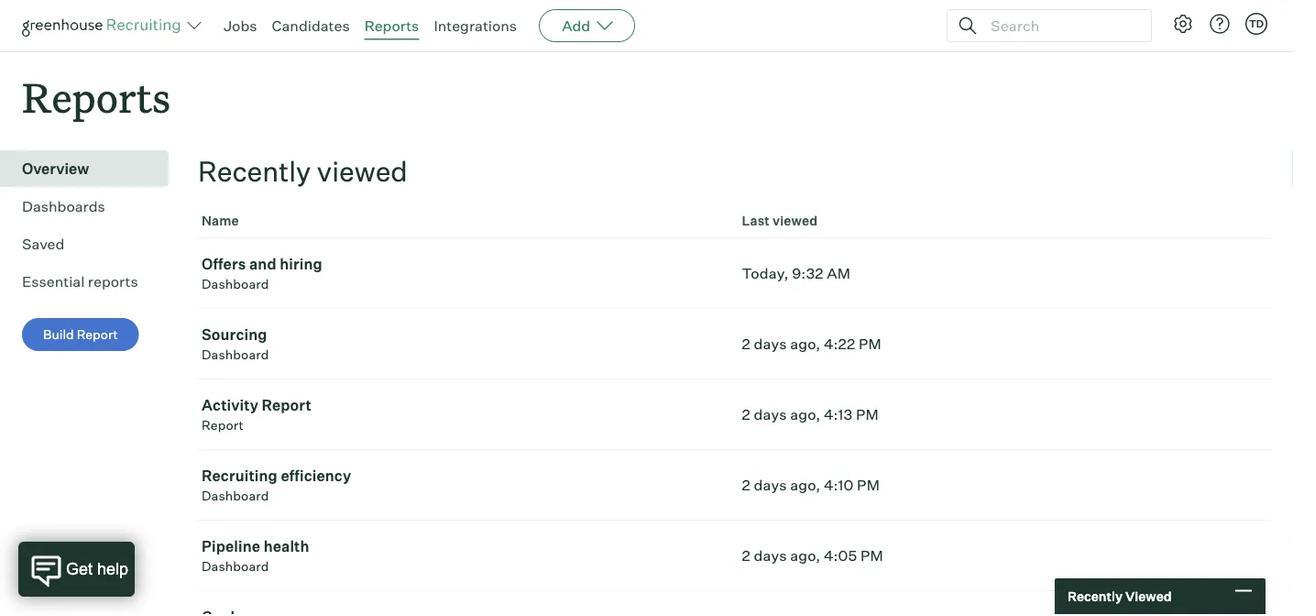 Task type: locate. For each thing, give the bounding box(es) containing it.
add button
[[539, 9, 636, 42]]

1 horizontal spatial recently
[[1068, 589, 1123, 605]]

last
[[742, 213, 770, 229]]

0 horizontal spatial reports
[[22, 70, 171, 124]]

build
[[43, 327, 74, 343]]

pm right the "4:10"
[[857, 476, 880, 494]]

2
[[742, 335, 751, 353], [742, 405, 751, 424], [742, 476, 751, 494], [742, 547, 751, 565]]

days
[[754, 335, 787, 353], [754, 405, 787, 424], [754, 476, 787, 494], [754, 547, 787, 565]]

pm right 4:05
[[861, 547, 884, 565]]

4:05
[[824, 547, 858, 565]]

hiring
[[280, 255, 323, 273]]

3 ago, from the top
[[791, 476, 821, 494]]

0 vertical spatial report
[[77, 327, 118, 343]]

2 days ago, 4:10 pm
[[742, 476, 880, 494]]

saved
[[22, 235, 64, 253]]

activity
[[202, 396, 259, 415]]

1 2 from the top
[[742, 335, 751, 353]]

1 vertical spatial report
[[262, 396, 312, 415]]

integrations link
[[434, 17, 517, 35]]

overview
[[22, 160, 89, 178]]

0 vertical spatial reports
[[365, 17, 419, 35]]

0 vertical spatial viewed
[[317, 154, 408, 189]]

health
[[264, 538, 310, 556]]

days for 2 days ago, 4:10 pm
[[754, 476, 787, 494]]

ago,
[[791, 335, 821, 353], [791, 405, 821, 424], [791, 476, 821, 494], [791, 547, 821, 565]]

name
[[202, 213, 239, 229]]

report right activity at the left bottom of page
[[262, 396, 312, 415]]

4:22
[[824, 335, 856, 353]]

3 days from the top
[[754, 476, 787, 494]]

td button
[[1246, 13, 1268, 35]]

activity report report
[[202, 396, 312, 433]]

report
[[77, 327, 118, 343], [262, 396, 312, 415], [202, 417, 244, 433]]

1 dashboard from the top
[[202, 276, 269, 292]]

report down activity at the left bottom of page
[[202, 417, 244, 433]]

0 horizontal spatial recently
[[198, 154, 311, 189]]

today, 9:32 am
[[742, 264, 851, 283]]

dashboard down recruiting
[[202, 488, 269, 504]]

pm right 4:22
[[859, 335, 882, 353]]

1 horizontal spatial viewed
[[773, 213, 818, 229]]

sourcing
[[202, 326, 267, 344]]

recently up name
[[198, 154, 311, 189]]

2 vertical spatial report
[[202, 417, 244, 433]]

days left 4:05
[[754, 547, 787, 565]]

dashboard down offers
[[202, 276, 269, 292]]

days left the "4:10"
[[754, 476, 787, 494]]

2 for 2 days ago, 4:13 pm
[[742, 405, 751, 424]]

pm for 2 days ago, 4:22 pm
[[859, 335, 882, 353]]

0 horizontal spatial report
[[77, 327, 118, 343]]

ago, left 4:05
[[791, 547, 821, 565]]

offers
[[202, 255, 246, 273]]

2 horizontal spatial report
[[262, 396, 312, 415]]

reports
[[88, 273, 138, 291]]

reports
[[365, 17, 419, 35], [22, 70, 171, 124]]

3 dashboard from the top
[[202, 488, 269, 504]]

3 2 from the top
[[742, 476, 751, 494]]

dashboard
[[202, 276, 269, 292], [202, 347, 269, 363], [202, 488, 269, 504], [202, 559, 269, 575]]

4 ago, from the top
[[791, 547, 821, 565]]

viewed for recently viewed
[[317, 154, 408, 189]]

2 ago, from the top
[[791, 405, 821, 424]]

recently
[[198, 154, 311, 189], [1068, 589, 1123, 605]]

pm
[[859, 335, 882, 353], [856, 405, 879, 424], [857, 476, 880, 494], [861, 547, 884, 565]]

2 for 2 days ago, 4:22 pm
[[742, 335, 751, 353]]

td
[[1250, 17, 1265, 30]]

dashboards link
[[22, 195, 161, 217]]

2 2 from the top
[[742, 405, 751, 424]]

build report button
[[22, 318, 139, 351]]

0 horizontal spatial viewed
[[317, 154, 408, 189]]

dashboard down pipeline on the bottom left
[[202, 559, 269, 575]]

1 ago, from the top
[[791, 335, 821, 353]]

ago, for 4:05
[[791, 547, 821, 565]]

reports down greenhouse recruiting image
[[22, 70, 171, 124]]

ago, left 4:13
[[791, 405, 821, 424]]

and
[[249, 255, 277, 273]]

2 days ago, 4:05 pm
[[742, 547, 884, 565]]

report inside button
[[77, 327, 118, 343]]

dashboard down sourcing
[[202, 347, 269, 363]]

days for 2 days ago, 4:05 pm
[[754, 547, 787, 565]]

4 dashboard from the top
[[202, 559, 269, 575]]

1 days from the top
[[754, 335, 787, 353]]

reports right candidates link
[[365, 17, 419, 35]]

recently left "viewed" on the bottom of page
[[1068, 589, 1123, 605]]

2 for 2 days ago, 4:05 pm
[[742, 547, 751, 565]]

days for 2 days ago, 4:13 pm
[[754, 405, 787, 424]]

dashboard inside offers and hiring dashboard
[[202, 276, 269, 292]]

ago, left 4:22
[[791, 335, 821, 353]]

4 days from the top
[[754, 547, 787, 565]]

sourcing dashboard
[[202, 326, 269, 363]]

days left 4:13
[[754, 405, 787, 424]]

1 vertical spatial recently
[[1068, 589, 1123, 605]]

viewed
[[317, 154, 408, 189], [773, 213, 818, 229]]

days left 4:22
[[754, 335, 787, 353]]

overview link
[[22, 158, 161, 180]]

pm for 2 days ago, 4:10 pm
[[857, 476, 880, 494]]

ago, left the "4:10"
[[791, 476, 821, 494]]

2 days from the top
[[754, 405, 787, 424]]

1 vertical spatial viewed
[[773, 213, 818, 229]]

recruiting
[[202, 467, 278, 485]]

pm right 4:13
[[856, 405, 879, 424]]

integrations
[[434, 17, 517, 35]]

last viewed
[[742, 213, 818, 229]]

4 2 from the top
[[742, 547, 751, 565]]

ago, for 4:10
[[791, 476, 821, 494]]

recruiting efficiency dashboard
[[202, 467, 351, 504]]

report right build
[[77, 327, 118, 343]]

0 vertical spatial recently
[[198, 154, 311, 189]]



Task type: vqa. For each thing, say whether or not it's contained in the screenshot.
first 2 from the top of the page
yes



Task type: describe. For each thing, give the bounding box(es) containing it.
am
[[827, 264, 851, 283]]

1 vertical spatial reports
[[22, 70, 171, 124]]

2 days ago, 4:13 pm
[[742, 405, 879, 424]]

greenhouse recruiting image
[[22, 15, 187, 37]]

viewed
[[1126, 589, 1172, 605]]

recently viewed
[[1068, 589, 1172, 605]]

essential reports
[[22, 273, 138, 291]]

1 horizontal spatial reports
[[365, 17, 419, 35]]

essential reports link
[[22, 271, 161, 293]]

Search text field
[[987, 12, 1135, 39]]

days for 2 days ago, 4:22 pm
[[754, 335, 787, 353]]

9:32
[[792, 264, 824, 283]]

add
[[562, 17, 591, 35]]

2 for 2 days ago, 4:10 pm
[[742, 476, 751, 494]]

recently viewed
[[198, 154, 408, 189]]

saved link
[[22, 233, 161, 255]]

ago, for 4:22
[[791, 335, 821, 353]]

configure image
[[1173, 13, 1195, 35]]

dashboard inside "recruiting efficiency dashboard"
[[202, 488, 269, 504]]

pipeline
[[202, 538, 261, 556]]

2 dashboard from the top
[[202, 347, 269, 363]]

jobs
[[224, 17, 257, 35]]

2 days ago, 4:22 pm
[[742, 335, 882, 353]]

efficiency
[[281, 467, 351, 485]]

ago, for 4:13
[[791, 405, 821, 424]]

reports link
[[365, 17, 419, 35]]

recently for recently viewed
[[198, 154, 311, 189]]

build report
[[43, 327, 118, 343]]

pm for 2 days ago, 4:13 pm
[[856, 405, 879, 424]]

report for activity
[[262, 396, 312, 415]]

pm for 2 days ago, 4:05 pm
[[861, 547, 884, 565]]

today,
[[742, 264, 789, 283]]

pipeline health dashboard
[[202, 538, 310, 575]]

offers and hiring dashboard
[[202, 255, 323, 292]]

td button
[[1242, 9, 1272, 39]]

4:10
[[824, 476, 854, 494]]

dashboard inside pipeline health dashboard
[[202, 559, 269, 575]]

4:13
[[824, 405, 853, 424]]

essential
[[22, 273, 85, 291]]

dashboards
[[22, 197, 105, 216]]

recently for recently viewed
[[1068, 589, 1123, 605]]

1 horizontal spatial report
[[202, 417, 244, 433]]

report for build
[[77, 327, 118, 343]]

viewed for last viewed
[[773, 213, 818, 229]]

candidates
[[272, 17, 350, 35]]

candidates link
[[272, 17, 350, 35]]

jobs link
[[224, 17, 257, 35]]



